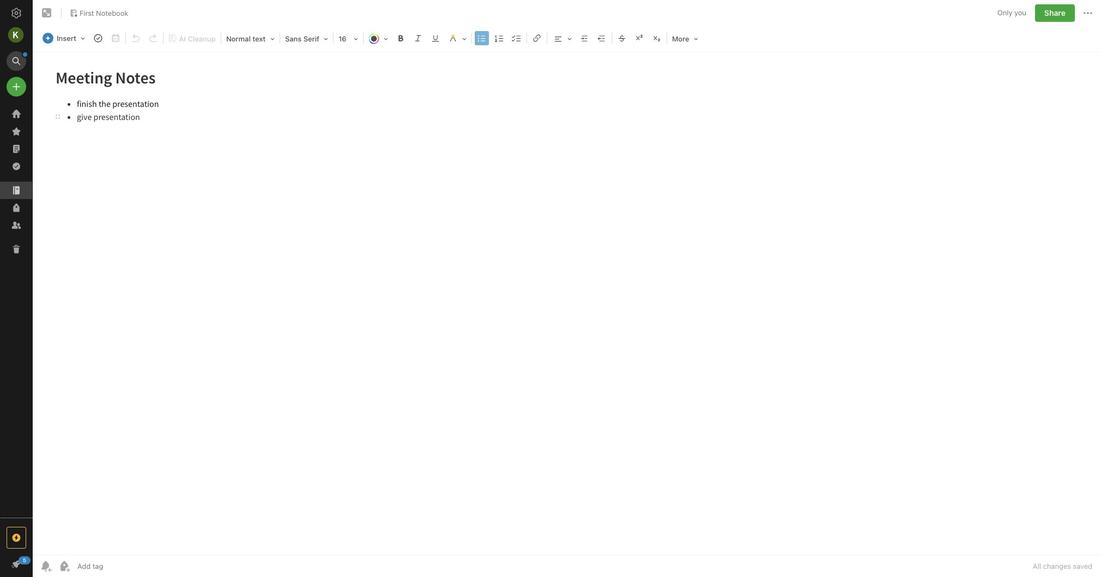 Task type: describe. For each thing, give the bounding box(es) containing it.
expand note image
[[40, 7, 53, 20]]

share
[[1045, 8, 1066, 17]]

first
[[80, 9, 94, 17]]

5
[[23, 557, 26, 563]]

Highlight field
[[445, 31, 471, 46]]

Font family field
[[281, 31, 332, 46]]

Insert field
[[40, 31, 89, 46]]

notebook
[[96, 9, 128, 17]]

Alignment field
[[549, 31, 576, 46]]

numbered list image
[[492, 31, 507, 46]]

Note Editor text field
[[33, 52, 1102, 555]]

Heading level field
[[223, 31, 279, 46]]

More field
[[669, 31, 702, 46]]

Account field
[[0, 24, 33, 46]]

sans
[[285, 34, 302, 43]]

task image
[[91, 31, 106, 46]]

Add tag field
[[76, 561, 158, 571]]

settings image
[[10, 7, 23, 20]]

insert link image
[[530, 31, 545, 46]]

Font size field
[[335, 31, 362, 46]]

superscript image
[[632, 31, 647, 46]]

Help and Learning task checklist field
[[0, 555, 33, 573]]

all changes saved
[[1034, 562, 1093, 571]]

underline image
[[428, 31, 443, 46]]

share button
[[1036, 4, 1076, 22]]

more actions image
[[1082, 7, 1095, 20]]

normal text
[[226, 34, 266, 43]]

subscript image
[[650, 31, 665, 46]]

text
[[253, 34, 266, 43]]



Task type: locate. For each thing, give the bounding box(es) containing it.
click to expand image
[[28, 557, 36, 570]]

you
[[1015, 8, 1027, 17]]

italic image
[[411, 31, 426, 46]]

bold image
[[393, 31, 409, 46]]

sans serif
[[285, 34, 320, 43]]

serif
[[304, 34, 320, 43]]

account image
[[8, 27, 23, 43]]

only you
[[998, 8, 1027, 17]]

indent image
[[577, 31, 592, 46]]

all
[[1034, 562, 1042, 571]]

home image
[[10, 107, 23, 121]]

tree
[[0, 105, 33, 517]]

saved
[[1074, 562, 1093, 571]]

changes
[[1044, 562, 1072, 571]]

checklist image
[[509, 31, 525, 46]]

insert
[[57, 34, 76, 43]]

outdent image
[[595, 31, 610, 46]]

16
[[339, 34, 347, 43]]

first notebook
[[80, 9, 128, 17]]

upgrade image
[[10, 531, 23, 544]]

add a reminder image
[[39, 560, 52, 573]]

normal
[[226, 34, 251, 43]]

only
[[998, 8, 1013, 17]]

note window element
[[33, 0, 1102, 577]]

more
[[673, 34, 690, 43]]

add tag image
[[58, 560, 71, 573]]

strikethrough image
[[615, 31, 630, 46]]

first notebook button
[[66, 5, 132, 21]]

Font color field
[[365, 31, 392, 46]]

bulleted list image
[[475, 31, 490, 46]]

More actions field
[[1082, 4, 1095, 22]]



Task type: vqa. For each thing, say whether or not it's contained in the screenshot.
5
yes



